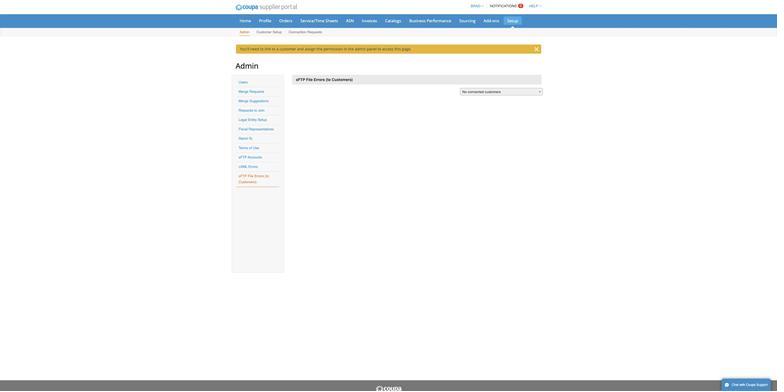 Task type: describe. For each thing, give the bounding box(es) containing it.
terms of use link
[[239, 146, 259, 150]]

sourcing
[[459, 18, 476, 23]]

connection requests
[[289, 30, 322, 34]]

help link
[[527, 4, 542, 8]]

performance
[[427, 18, 451, 23]]

page.
[[402, 46, 412, 52]]

merge requests
[[239, 90, 264, 94]]

requests to join
[[239, 108, 265, 112]]

remit-to link
[[239, 137, 253, 141]]

0 vertical spatial coupa supplier portal image
[[232, 1, 301, 14]]

chat
[[732, 383, 739, 387]]

1 vertical spatial admin
[[236, 61, 259, 71]]

requests for connection requests
[[307, 30, 322, 34]]

customer setup link
[[256, 29, 282, 36]]

entity
[[248, 118, 257, 122]]

panel
[[367, 46, 377, 52]]

sftp for sftp file errors (to customers) link
[[239, 174, 247, 178]]

profile
[[259, 18, 271, 23]]

orders
[[279, 18, 293, 23]]

invoices
[[362, 18, 377, 23]]

merge for merge requests
[[239, 90, 249, 94]]

notifications 0
[[490, 4, 522, 8]]

No connected customers field
[[460, 88, 543, 96]]

you'll
[[240, 46, 249, 52]]

catalogs link
[[382, 17, 405, 25]]

users
[[239, 80, 248, 84]]

file inside sftp file errors (to customers)
[[248, 174, 254, 178]]

ons
[[493, 18, 499, 23]]

customer
[[257, 30, 272, 34]]

of
[[249, 146, 252, 150]]

sftp accounts
[[239, 155, 262, 159]]

errors inside sftp file errors (to customers)
[[255, 174, 264, 178]]

1 vertical spatial sftp file errors (to customers)
[[239, 174, 269, 184]]

notifications
[[490, 4, 517, 8]]

1 horizontal spatial (to
[[326, 78, 331, 82]]

you'll need to link to a customer and assign the permission in the admin panel to access this page.
[[240, 46, 412, 52]]

invoices link
[[359, 17, 381, 25]]

home
[[240, 18, 251, 23]]

0 vertical spatial file
[[306, 78, 313, 82]]

fiscal representatives
[[239, 127, 274, 131]]

fiscal representatives link
[[239, 127, 274, 131]]

legal entity setup
[[239, 118, 267, 122]]

1 vertical spatial coupa supplier portal image
[[375, 386, 402, 391]]

no connected customers
[[463, 90, 501, 94]]

asn link
[[343, 17, 358, 25]]

1 the from the left
[[317, 46, 323, 52]]

sftp for sftp accounts link
[[239, 155, 247, 159]]

sftp accounts link
[[239, 155, 262, 159]]

fiscal
[[239, 127, 248, 131]]

this
[[395, 46, 401, 52]]

legal entity setup link
[[239, 118, 267, 122]]

customer
[[280, 46, 296, 52]]

merge requests link
[[239, 90, 264, 94]]

sourcing link
[[456, 17, 479, 25]]

help
[[529, 4, 538, 8]]

chat with coupa support button
[[722, 379, 771, 391]]

2 vertical spatial requests
[[239, 108, 253, 112]]

a
[[277, 46, 279, 52]]

0 vertical spatial sftp
[[296, 78, 305, 82]]

cxml errors
[[239, 165, 258, 169]]

(to inside sftp file errors (to customers)
[[265, 174, 269, 178]]

link
[[265, 46, 271, 52]]

catalogs
[[385, 18, 401, 23]]

merge for merge suggestions
[[239, 99, 249, 103]]

home link
[[236, 17, 255, 25]]

requests to join link
[[239, 108, 265, 112]]

brad link
[[469, 4, 484, 8]]

in
[[344, 46, 347, 52]]

customers
[[485, 90, 501, 94]]

merge suggestions link
[[239, 99, 269, 103]]

no
[[463, 90, 467, 94]]

support
[[757, 383, 768, 387]]

to right panel
[[378, 46, 381, 52]]

with
[[740, 383, 746, 387]]

need
[[250, 46, 259, 52]]

service/time
[[301, 18, 325, 23]]

business performance link
[[406, 17, 455, 25]]



Task type: vqa. For each thing, say whether or not it's contained in the screenshot.
navigation
yes



Task type: locate. For each thing, give the bounding box(es) containing it.
representatives
[[249, 127, 274, 131]]

customers)
[[332, 78, 353, 82], [239, 180, 257, 184]]

0 horizontal spatial coupa supplier portal image
[[232, 1, 301, 14]]

1 horizontal spatial coupa supplier portal image
[[375, 386, 402, 391]]

admin
[[240, 30, 250, 34], [236, 61, 259, 71]]

cxml errors link
[[239, 165, 258, 169]]

merge down "users" link
[[239, 90, 249, 94]]

to
[[260, 46, 264, 52], [272, 46, 276, 52], [378, 46, 381, 52], [254, 108, 257, 112]]

setup right customer
[[273, 30, 282, 34]]

join
[[258, 108, 265, 112]]

setup down join
[[258, 118, 267, 122]]

business
[[409, 18, 426, 23]]

1 vertical spatial file
[[248, 174, 254, 178]]

admin down home
[[240, 30, 250, 34]]

No connected customers text field
[[460, 88, 543, 96]]

business performance
[[409, 18, 451, 23]]

service/time sheets
[[301, 18, 338, 23]]

asn
[[346, 18, 354, 23]]

requests down service/time
[[307, 30, 322, 34]]

0 horizontal spatial setup
[[258, 118, 267, 122]]

1 merge from the top
[[239, 90, 249, 94]]

1 horizontal spatial sftp file errors (to customers)
[[296, 78, 353, 82]]

assign
[[305, 46, 316, 52]]

1 vertical spatial errors
[[248, 165, 258, 169]]

setup down notifications 0
[[508, 18, 518, 23]]

connection
[[289, 30, 306, 34]]

terms of use
[[239, 146, 259, 150]]

the right in
[[348, 46, 354, 52]]

1 vertical spatial sftp
[[239, 155, 247, 159]]

1 horizontal spatial the
[[348, 46, 354, 52]]

customer setup
[[257, 30, 282, 34]]

navigation
[[469, 1, 542, 11]]

navigation containing notifications 0
[[469, 1, 542, 11]]

add-ons link
[[480, 17, 503, 25]]

0 vertical spatial sftp file errors (to customers)
[[296, 78, 353, 82]]

0 vertical spatial errors
[[314, 78, 325, 82]]

setup link
[[504, 17, 522, 25]]

0 vertical spatial (to
[[326, 78, 331, 82]]

sftp inside sftp file errors (to customers)
[[239, 174, 247, 178]]

0 horizontal spatial the
[[317, 46, 323, 52]]

1 horizontal spatial customers)
[[332, 78, 353, 82]]

2 vertical spatial errors
[[255, 174, 264, 178]]

2 merge from the top
[[239, 99, 249, 103]]

requests up legal
[[239, 108, 253, 112]]

2 the from the left
[[348, 46, 354, 52]]

connection requests link
[[289, 29, 322, 36]]

0 vertical spatial customers)
[[332, 78, 353, 82]]

0 vertical spatial setup
[[508, 18, 518, 23]]

coupa supplier portal image
[[232, 1, 301, 14], [375, 386, 402, 391]]

2 vertical spatial sftp
[[239, 174, 247, 178]]

remit-to
[[239, 137, 253, 141]]

1 vertical spatial (to
[[265, 174, 269, 178]]

legal
[[239, 118, 247, 122]]

sftp file errors (to customers)
[[296, 78, 353, 82], [239, 174, 269, 184]]

sheets
[[326, 18, 338, 23]]

admin
[[355, 46, 366, 52]]

2 horizontal spatial setup
[[508, 18, 518, 23]]

merge suggestions
[[239, 99, 269, 103]]

add-
[[484, 18, 493, 23]]

orders link
[[276, 17, 296, 25]]

0 horizontal spatial file
[[248, 174, 254, 178]]

cxml
[[239, 165, 248, 169]]

file
[[306, 78, 313, 82], [248, 174, 254, 178]]

use
[[253, 146, 259, 150]]

terms
[[239, 146, 248, 150]]

profile link
[[256, 17, 275, 25]]

1 vertical spatial requests
[[250, 90, 264, 94]]

merge down merge requests link
[[239, 99, 249, 103]]

admin down you'll
[[236, 61, 259, 71]]

errors
[[314, 78, 325, 82], [248, 165, 258, 169], [255, 174, 264, 178]]

0 horizontal spatial (to
[[265, 174, 269, 178]]

0 horizontal spatial sftp file errors (to customers)
[[239, 174, 269, 184]]

coupa
[[746, 383, 756, 387]]

connected
[[468, 90, 484, 94]]

accounts
[[248, 155, 262, 159]]

(to
[[326, 78, 331, 82], [265, 174, 269, 178]]

to
[[249, 137, 253, 141]]

sftp
[[296, 78, 305, 82], [239, 155, 247, 159], [239, 174, 247, 178]]

0 vertical spatial admin
[[240, 30, 250, 34]]

customers) inside sftp file errors (to customers)
[[239, 180, 257, 184]]

requests up suggestions
[[250, 90, 264, 94]]

1 vertical spatial customers)
[[239, 180, 257, 184]]

add-ons
[[484, 18, 499, 23]]

permission
[[324, 46, 343, 52]]

sftp file errors (to customers) link
[[239, 174, 269, 184]]

to left join
[[254, 108, 257, 112]]

brad
[[471, 4, 481, 8]]

to left a
[[272, 46, 276, 52]]

chat with coupa support
[[732, 383, 768, 387]]

requests for merge requests
[[250, 90, 264, 94]]

requests
[[307, 30, 322, 34], [250, 90, 264, 94], [239, 108, 253, 112]]

1 horizontal spatial setup
[[273, 30, 282, 34]]

merge
[[239, 90, 249, 94], [239, 99, 249, 103]]

0 vertical spatial requests
[[307, 30, 322, 34]]

users link
[[239, 80, 248, 84]]

2 vertical spatial setup
[[258, 118, 267, 122]]

0 vertical spatial merge
[[239, 90, 249, 94]]

0
[[520, 4, 522, 8]]

0 horizontal spatial customers)
[[239, 180, 257, 184]]

remit-
[[239, 137, 249, 141]]

1 vertical spatial setup
[[273, 30, 282, 34]]

suggestions
[[250, 99, 269, 103]]

service/time sheets link
[[297, 17, 342, 25]]

and
[[297, 46, 304, 52]]

the right assign
[[317, 46, 323, 52]]

1 horizontal spatial file
[[306, 78, 313, 82]]

1 vertical spatial merge
[[239, 99, 249, 103]]

to left link
[[260, 46, 264, 52]]

access
[[382, 46, 394, 52]]

admin link
[[240, 29, 250, 36]]

setup
[[508, 18, 518, 23], [273, 30, 282, 34], [258, 118, 267, 122]]

the
[[317, 46, 323, 52], [348, 46, 354, 52]]



